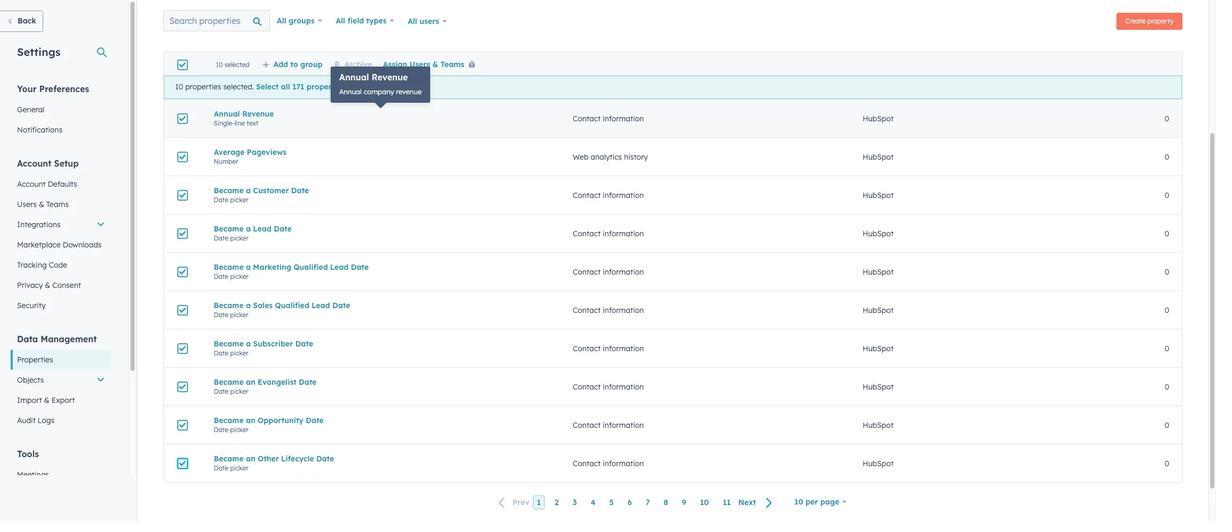 Task type: describe. For each thing, give the bounding box(es) containing it.
information for became a sales qualified lead date
[[603, 306, 644, 315]]

information for became a marketing qualified lead date
[[603, 267, 644, 277]]

defaults
[[48, 180, 77, 189]]

integrations
[[17, 220, 61, 230]]

hubspot for became a sales qualified lead date
[[863, 306, 894, 315]]

1 vertical spatial annual
[[339, 87, 362, 96]]

company
[[364, 87, 394, 96]]

all users
[[408, 17, 439, 26]]

0 for became a lead date
[[1165, 229, 1170, 238]]

0 for became a customer date
[[1165, 190, 1170, 200]]

became a marketing qualified lead date date picker
[[214, 262, 369, 280]]

a for marketing
[[246, 262, 251, 272]]

groups
[[289, 16, 315, 26]]

11
[[723, 498, 731, 508]]

web
[[573, 152, 589, 162]]

revenue
[[396, 87, 422, 96]]

picker inside became an opportunity date date picker
[[230, 426, 249, 434]]

objects button
[[11, 370, 111, 390]]

hubspot for became a subscriber date
[[863, 344, 894, 353]]

contact for became an evangelist date
[[573, 382, 601, 392]]

contact for became an opportunity date
[[573, 421, 601, 430]]

6
[[628, 498, 632, 508]]

account for account setup
[[17, 158, 51, 169]]

contact for became a customer date
[[573, 190, 601, 200]]

add to group button
[[262, 60, 323, 69]]

web analytics history
[[573, 152, 648, 162]]

account setup element
[[11, 158, 111, 316]]

lead inside 'became a lead date date picker'
[[253, 224, 272, 234]]

all for all users
[[408, 17, 417, 26]]

hubspot for became a customer date
[[863, 190, 894, 200]]

8
[[664, 498, 668, 508]]

picker inside the became a customer date date picker
[[230, 196, 249, 204]]

0 for became a sales qualified lead date
[[1165, 306, 1170, 315]]

tools element
[[11, 449, 111, 522]]

number
[[214, 157, 238, 165]]

became a customer date date picker
[[214, 186, 309, 204]]

import & export
[[17, 396, 75, 405]]

5
[[610, 498, 614, 508]]

page
[[821, 498, 840, 507]]

contact information for annual revenue
[[573, 114, 644, 123]]

a for customer
[[246, 186, 251, 195]]

sales
[[253, 301, 273, 310]]

became for became an opportunity date
[[214, 416, 244, 425]]

became a sales qualified lead date button
[[214, 301, 548, 310]]

171
[[292, 82, 305, 92]]

all field types button
[[329, 10, 401, 31]]

became a marketing qualified lead date button
[[214, 262, 548, 272]]

single-
[[214, 119, 235, 127]]

data management
[[17, 334, 97, 345]]

hubspot for became a lead date
[[863, 229, 894, 238]]

hubspot for became a marketing qualified lead date
[[863, 267, 894, 277]]

select all 171 properties. button
[[256, 82, 347, 93]]

marketplace downloads
[[17, 240, 102, 250]]

data management element
[[11, 333, 111, 431]]

privacy & consent
[[17, 281, 81, 290]]

revenue for annual revenue single-line text
[[242, 109, 274, 119]]

create property
[[1126, 17, 1174, 25]]

properties link
[[11, 350, 111, 370]]

0 for became a subscriber date
[[1165, 344, 1170, 353]]

settings
[[17, 45, 60, 59]]

contact for became a lead date
[[573, 229, 601, 238]]

subscriber
[[253, 339, 293, 349]]

contact for became a sales qualified lead date
[[573, 306, 601, 315]]

all for all groups
[[277, 16, 286, 26]]

10 for 10 selected
[[216, 61, 223, 69]]

selected
[[225, 61, 250, 69]]

picker inside "became a sales qualified lead date date picker"
[[230, 311, 249, 319]]

3
[[573, 498, 577, 508]]

picker inside 'became a lead date date picker'
[[230, 234, 249, 242]]

tracking
[[17, 260, 47, 270]]

9 button
[[679, 496, 690, 510]]

contact information for became a sales qualified lead date
[[573, 306, 644, 315]]

picker inside became a marketing qualified lead date date picker
[[230, 272, 249, 280]]

notifications link
[[11, 120, 111, 140]]

assign users & teams button
[[383, 60, 480, 69]]

audit logs link
[[11, 411, 111, 431]]

average pageviews number
[[214, 147, 287, 165]]

7 button
[[642, 496, 654, 510]]

& right "assign"
[[433, 60, 438, 69]]

became an other lifecycle date date picker
[[214, 454, 334, 472]]

4
[[591, 498, 596, 508]]

lifecycle
[[281, 454, 314, 464]]

annual for annual revenue single-line text
[[214, 109, 240, 119]]

a for lead
[[246, 224, 251, 234]]

per
[[806, 498, 818, 507]]

10 per page button
[[788, 492, 854, 513]]

tracking code link
[[11, 255, 111, 275]]

pagination navigation
[[493, 496, 779, 510]]

information for annual revenue
[[603, 114, 644, 123]]

information for became a customer date
[[603, 190, 644, 200]]

1
[[537, 498, 541, 508]]

11 button
[[719, 496, 735, 510]]

add
[[274, 60, 288, 69]]

pageviews
[[247, 147, 287, 157]]

became for became a sales qualified lead date
[[214, 301, 244, 310]]

downloads
[[63, 240, 102, 250]]

became an evangelist date button
[[214, 377, 548, 387]]

general
[[17, 105, 44, 115]]

annual revenue single-line text
[[214, 109, 274, 127]]

10 per page
[[795, 498, 840, 507]]

contact for annual revenue
[[573, 114, 601, 123]]

hubspot for annual revenue
[[863, 114, 894, 123]]

10 selected
[[216, 61, 250, 69]]

all for all field types
[[336, 16, 345, 26]]

objects
[[17, 376, 44, 385]]

general link
[[11, 100, 111, 120]]

0 vertical spatial users
[[410, 60, 430, 69]]

information for became a lead date
[[603, 229, 644, 238]]

evangelist
[[258, 377, 297, 387]]

average
[[214, 147, 245, 157]]

8 button
[[660, 496, 672, 510]]

became a sales qualified lead date date picker
[[214, 301, 350, 319]]

4 button
[[587, 496, 600, 510]]

information for became an evangelist date
[[603, 382, 644, 392]]

0 for became an evangelist date
[[1165, 382, 1170, 392]]

hubspot for became an opportunity date
[[863, 421, 894, 430]]

became an opportunity date button
[[214, 416, 548, 425]]

became a subscriber date button
[[214, 339, 548, 349]]

an for evangelist
[[246, 377, 256, 387]]

all groups
[[277, 16, 315, 26]]

became for became a lead date
[[214, 224, 244, 234]]

10 for 10 per page
[[795, 498, 804, 507]]

9
[[682, 498, 687, 508]]

line
[[235, 119, 245, 127]]



Task type: locate. For each thing, give the bounding box(es) containing it.
picker down 'became a lead date date picker'
[[230, 272, 249, 280]]

0 vertical spatial lead
[[253, 224, 272, 234]]

became for became an evangelist date
[[214, 377, 244, 387]]

all field types
[[336, 16, 387, 26]]

1 0 from the top
[[1165, 114, 1170, 123]]

7 hubspot from the top
[[863, 344, 894, 353]]

4 hubspot from the top
[[863, 229, 894, 238]]

became for became a customer date
[[214, 186, 244, 195]]

all
[[281, 82, 290, 92]]

10 left properties
[[175, 82, 183, 92]]

a left customer
[[246, 186, 251, 195]]

9 contact information from the top
[[573, 459, 644, 469]]

5 a from the top
[[246, 339, 251, 349]]

revenue inside annual revenue annual company revenue
[[372, 72, 408, 83]]

1 horizontal spatial all
[[336, 16, 345, 26]]

all groups button
[[270, 10, 329, 31]]

2 vertical spatial annual
[[214, 109, 240, 119]]

account inside account defaults link
[[17, 180, 46, 189]]

information for became an other lifecycle date
[[603, 459, 644, 469]]

6 picker from the top
[[230, 388, 249, 396]]

6 contact from the top
[[573, 344, 601, 353]]

export
[[52, 396, 75, 405]]

an left other
[[246, 454, 256, 464]]

teams down account defaults link
[[46, 200, 69, 209]]

qualified right marketing
[[294, 262, 328, 272]]

0 horizontal spatial users
[[17, 200, 37, 209]]

qualified inside "became a sales qualified lead date date picker"
[[275, 301, 310, 310]]

back
[[18, 16, 36, 26]]

account defaults link
[[11, 174, 111, 194]]

7 became from the top
[[214, 416, 244, 425]]

5 information from the top
[[603, 306, 644, 315]]

privacy & consent link
[[11, 275, 111, 296]]

9 information from the top
[[603, 459, 644, 469]]

3 hubspot from the top
[[863, 190, 894, 200]]

users up integrations at left top
[[17, 200, 37, 209]]

teams down all users popup button
[[441, 60, 465, 69]]

all
[[277, 16, 286, 26], [336, 16, 345, 26], [408, 17, 417, 26]]

10 right the 9
[[700, 498, 709, 508]]

a inside became a subscriber date date picker
[[246, 339, 251, 349]]

1 picker from the top
[[230, 196, 249, 204]]

an inside became an opportunity date date picker
[[246, 416, 256, 425]]

became left subscriber
[[214, 339, 244, 349]]

picker up became an opportunity date date picker
[[230, 388, 249, 396]]

account for account defaults
[[17, 180, 46, 189]]

became an other lifecycle date button
[[214, 454, 548, 464]]

became for became a subscriber date
[[214, 339, 244, 349]]

a down the became a customer date date picker
[[246, 224, 251, 234]]

marketing
[[253, 262, 291, 272]]

7
[[646, 498, 650, 508]]

qualified for marketing
[[294, 262, 328, 272]]

your preferences element
[[11, 83, 111, 140]]

users
[[420, 17, 439, 26]]

hubspot
[[863, 114, 894, 123], [863, 152, 894, 162], [863, 190, 894, 200], [863, 229, 894, 238], [863, 267, 894, 277], [863, 306, 894, 315], [863, 344, 894, 353], [863, 382, 894, 392], [863, 421, 894, 430], [863, 459, 894, 469]]

contact information for became a lead date
[[573, 229, 644, 238]]

0 horizontal spatial lead
[[253, 224, 272, 234]]

account setup
[[17, 158, 79, 169]]

picker up became an other lifecycle date date picker
[[230, 426, 249, 434]]

became for became an other lifecycle date
[[214, 454, 244, 464]]

8 hubspot from the top
[[863, 382, 894, 392]]

1 horizontal spatial users
[[410, 60, 430, 69]]

became down the became a customer date date picker
[[214, 224, 244, 234]]

teams inside 'users & teams' link
[[46, 200, 69, 209]]

0 horizontal spatial revenue
[[242, 109, 274, 119]]

create property button
[[1117, 13, 1183, 30]]

picker up became an evangelist date date picker
[[230, 349, 249, 357]]

2 an from the top
[[246, 416, 256, 425]]

lead inside became a marketing qualified lead date date picker
[[330, 262, 349, 272]]

3 0 from the top
[[1165, 190, 1170, 200]]

3 an from the top
[[246, 454, 256, 464]]

opportunity
[[258, 416, 304, 425]]

6 information from the top
[[603, 344, 644, 353]]

users right "assign"
[[410, 60, 430, 69]]

information for became a subscriber date
[[603, 344, 644, 353]]

5 hubspot from the top
[[863, 267, 894, 277]]

contact for became a subscriber date
[[573, 344, 601, 353]]

0 vertical spatial annual
[[339, 72, 369, 83]]

1 vertical spatial qualified
[[275, 301, 310, 310]]

property
[[1148, 17, 1174, 25]]

10 left selected
[[216, 61, 223, 69]]

contact information for became a customer date
[[573, 190, 644, 200]]

5 button
[[606, 496, 618, 510]]

all left field
[[336, 16, 345, 26]]

contact information for became a marketing qualified lead date
[[573, 267, 644, 277]]

became left the sales
[[214, 301, 244, 310]]

prev
[[513, 498, 530, 508]]

3 button
[[569, 496, 581, 510]]

all left users
[[408, 17, 417, 26]]

audit
[[17, 416, 36, 426]]

a inside became a marketing qualified lead date date picker
[[246, 262, 251, 272]]

properties
[[17, 355, 53, 365]]

contact information
[[573, 114, 644, 123], [573, 190, 644, 200], [573, 229, 644, 238], [573, 267, 644, 277], [573, 306, 644, 315], [573, 344, 644, 353], [573, 382, 644, 392], [573, 421, 644, 430], [573, 459, 644, 469]]

3 information from the top
[[603, 229, 644, 238]]

an inside became an evangelist date date picker
[[246, 377, 256, 387]]

1 horizontal spatial teams
[[441, 60, 465, 69]]

5 became from the top
[[214, 339, 244, 349]]

became an opportunity date date picker
[[214, 416, 324, 434]]

0 vertical spatial teams
[[441, 60, 465, 69]]

contact information for became an opportunity date
[[573, 421, 644, 430]]

an left evangelist
[[246, 377, 256, 387]]

analytics
[[591, 152, 622, 162]]

contact information for became an other lifecycle date
[[573, 459, 644, 469]]

4 picker from the top
[[230, 311, 249, 319]]

& inside the data management 'element'
[[44, 396, 49, 405]]

0 for became an other lifecycle date
[[1165, 459, 1170, 469]]

contact for became a marketing qualified lead date
[[573, 267, 601, 277]]

date
[[291, 186, 309, 195], [214, 196, 229, 204], [274, 224, 292, 234], [214, 234, 229, 242], [351, 262, 369, 272], [214, 272, 229, 280], [333, 301, 350, 310], [214, 311, 229, 319], [295, 339, 313, 349], [214, 349, 229, 357], [299, 377, 317, 387], [214, 388, 229, 396], [306, 416, 324, 425], [214, 426, 229, 434], [316, 454, 334, 464], [214, 464, 229, 472]]

7 information from the top
[[603, 382, 644, 392]]

8 became from the top
[[214, 454, 244, 464]]

create
[[1126, 17, 1146, 25]]

users & teams link
[[11, 194, 111, 215]]

& for export
[[44, 396, 49, 405]]

1 became from the top
[[214, 186, 244, 195]]

revenue up text
[[242, 109, 274, 119]]

became a lead date button
[[214, 224, 548, 234]]

5 0 from the top
[[1165, 267, 1170, 277]]

10 0 from the top
[[1165, 459, 1170, 469]]

became left evangelist
[[214, 377, 244, 387]]

became inside became an other lifecycle date date picker
[[214, 454, 244, 464]]

1 information from the top
[[603, 114, 644, 123]]

lead inside "became a sales qualified lead date date picker"
[[312, 301, 330, 310]]

0 for became a marketing qualified lead date
[[1165, 267, 1170, 277]]

a inside 'became a lead date date picker'
[[246, 224, 251, 234]]

properties
[[185, 82, 221, 92]]

1 a from the top
[[246, 186, 251, 195]]

2 button
[[551, 496, 563, 510]]

your preferences
[[17, 84, 89, 94]]

1 account from the top
[[17, 158, 51, 169]]

& for teams
[[39, 200, 44, 209]]

& left export
[[44, 396, 49, 405]]

2 contact from the top
[[573, 190, 601, 200]]

9 hubspot from the top
[[863, 421, 894, 430]]

4 became from the top
[[214, 301, 244, 310]]

data
[[17, 334, 38, 345]]

lead for became a marketing qualified lead date
[[330, 262, 349, 272]]

picker inside became an evangelist date date picker
[[230, 388, 249, 396]]

3 a from the top
[[246, 262, 251, 272]]

0 for annual revenue
[[1165, 114, 1170, 123]]

& up integrations at left top
[[39, 200, 44, 209]]

0 horizontal spatial teams
[[46, 200, 69, 209]]

1 vertical spatial teams
[[46, 200, 69, 209]]

8 contact information from the top
[[573, 421, 644, 430]]

archive
[[345, 60, 373, 69]]

8 information from the top
[[603, 421, 644, 430]]

users
[[410, 60, 430, 69], [17, 200, 37, 209]]

became inside became a subscriber date date picker
[[214, 339, 244, 349]]

account
[[17, 158, 51, 169], [17, 180, 46, 189]]

10 for 10 properties selected. select all 171 properties.
[[175, 82, 183, 92]]

2 vertical spatial lead
[[312, 301, 330, 310]]

your
[[17, 84, 37, 94]]

code
[[49, 260, 67, 270]]

5 contact from the top
[[573, 306, 601, 315]]

2 information from the top
[[603, 190, 644, 200]]

meetings
[[17, 470, 49, 480]]

became left other
[[214, 454, 244, 464]]

4 0 from the top
[[1165, 229, 1170, 238]]

an left opportunity
[[246, 416, 256, 425]]

picker down became an opportunity date date picker
[[230, 464, 249, 472]]

information
[[603, 114, 644, 123], [603, 190, 644, 200], [603, 229, 644, 238], [603, 267, 644, 277], [603, 306, 644, 315], [603, 344, 644, 353], [603, 382, 644, 392], [603, 421, 644, 430], [603, 459, 644, 469]]

2 contact information from the top
[[573, 190, 644, 200]]

became inside the became a customer date date picker
[[214, 186, 244, 195]]

4 contact information from the top
[[573, 267, 644, 277]]

account up account defaults
[[17, 158, 51, 169]]

8 contact from the top
[[573, 421, 601, 430]]

revenue inside annual revenue single-line text
[[242, 109, 274, 119]]

2 horizontal spatial all
[[408, 17, 417, 26]]

5 picker from the top
[[230, 349, 249, 357]]

next button
[[735, 496, 779, 510]]

hubspot for average pageviews
[[863, 152, 894, 162]]

next
[[739, 498, 756, 508]]

0 vertical spatial revenue
[[372, 72, 408, 83]]

9 0 from the top
[[1165, 421, 1170, 430]]

users inside account setup element
[[17, 200, 37, 209]]

1 vertical spatial revenue
[[242, 109, 274, 119]]

a left marketing
[[246, 262, 251, 272]]

annual inside annual revenue single-line text
[[214, 109, 240, 119]]

customer
[[253, 186, 289, 195]]

10 left per on the bottom right of page
[[795, 498, 804, 507]]

0 for became an opportunity date
[[1165, 421, 1170, 430]]

10
[[216, 61, 223, 69], [175, 82, 183, 92], [795, 498, 804, 507], [700, 498, 709, 508]]

history
[[624, 152, 648, 162]]

0 vertical spatial an
[[246, 377, 256, 387]]

lead
[[253, 224, 272, 234], [330, 262, 349, 272], [312, 301, 330, 310]]

2 became from the top
[[214, 224, 244, 234]]

contact information for became an evangelist date
[[573, 382, 644, 392]]

annual for annual revenue annual company revenue
[[339, 72, 369, 83]]

1 button
[[533, 496, 545, 510]]

4 information from the top
[[603, 267, 644, 277]]

picker up 'became a lead date date picker'
[[230, 196, 249, 204]]

tools
[[17, 449, 39, 460]]

became an evangelist date date picker
[[214, 377, 317, 396]]

4 contact from the top
[[573, 267, 601, 277]]

3 contact information from the top
[[573, 229, 644, 238]]

7 contact from the top
[[573, 382, 601, 392]]

archive button
[[333, 60, 373, 69]]

contact information for became a subscriber date
[[573, 344, 644, 353]]

6 0 from the top
[[1165, 306, 1170, 315]]

average pageviews button
[[214, 147, 548, 157]]

became down number
[[214, 186, 244, 195]]

qualified right the sales
[[275, 301, 310, 310]]

1 contact information from the top
[[573, 114, 644, 123]]

3 contact from the top
[[573, 229, 601, 238]]

a left subscriber
[[246, 339, 251, 349]]

information for became an opportunity date
[[603, 421, 644, 430]]

qualified
[[294, 262, 328, 272], [275, 301, 310, 310]]

1 vertical spatial account
[[17, 180, 46, 189]]

security link
[[11, 296, 111, 316]]

1 horizontal spatial revenue
[[372, 72, 408, 83]]

7 0 from the top
[[1165, 344, 1170, 353]]

0 vertical spatial account
[[17, 158, 51, 169]]

9 contact from the top
[[573, 459, 601, 469]]

qualified inside became a marketing qualified lead date date picker
[[294, 262, 328, 272]]

8 0 from the top
[[1165, 382, 1170, 392]]

a left the sales
[[246, 301, 251, 310]]

import
[[17, 396, 42, 405]]

10 properties selected. select all 171 properties.
[[175, 82, 347, 92]]

Search search field
[[164, 10, 270, 31]]

contact
[[573, 114, 601, 123], [573, 190, 601, 200], [573, 229, 601, 238], [573, 267, 601, 277], [573, 306, 601, 315], [573, 344, 601, 353], [573, 382, 601, 392], [573, 421, 601, 430], [573, 459, 601, 469]]

6 hubspot from the top
[[863, 306, 894, 315]]

meetings link
[[11, 465, 111, 485]]

contact for became an other lifecycle date
[[573, 459, 601, 469]]

4 a from the top
[[246, 301, 251, 310]]

picker inside became a subscriber date date picker
[[230, 349, 249, 357]]

picker down the became a customer date date picker
[[230, 234, 249, 242]]

7 contact information from the top
[[573, 382, 644, 392]]

a inside "became a sales qualified lead date date picker"
[[246, 301, 251, 310]]

became inside became a marketing qualified lead date date picker
[[214, 262, 244, 272]]

3 picker from the top
[[230, 272, 249, 280]]

setup
[[54, 158, 79, 169]]

2 0 from the top
[[1165, 152, 1170, 162]]

1 contact from the top
[[573, 114, 601, 123]]

revenue for annual revenue annual company revenue
[[372, 72, 408, 83]]

6 became from the top
[[214, 377, 244, 387]]

8 picker from the top
[[230, 464, 249, 472]]

10 inside 10 button
[[700, 498, 709, 508]]

revenue down "assign"
[[372, 72, 408, 83]]

10 button
[[697, 496, 713, 510]]

1 an from the top
[[246, 377, 256, 387]]

annual
[[339, 72, 369, 83], [339, 87, 362, 96], [214, 109, 240, 119]]

10 inside 10 per page popup button
[[795, 498, 804, 507]]

became down 'became a lead date date picker'
[[214, 262, 244, 272]]

2 a from the top
[[246, 224, 251, 234]]

2 vertical spatial an
[[246, 454, 256, 464]]

prev button
[[493, 496, 533, 510]]

5 contact information from the top
[[573, 306, 644, 315]]

a inside the became a customer date date picker
[[246, 186, 251, 195]]

0 for average pageviews
[[1165, 152, 1170, 162]]

10 hubspot from the top
[[863, 459, 894, 469]]

2 picker from the top
[[230, 234, 249, 242]]

3 became from the top
[[214, 262, 244, 272]]

became inside "became a sales qualified lead date date picker"
[[214, 301, 244, 310]]

import & export link
[[11, 390, 111, 411]]

became inside became an opportunity date date picker
[[214, 416, 244, 425]]

7 picker from the top
[[230, 426, 249, 434]]

an for other
[[246, 454, 256, 464]]

account up users & teams
[[17, 180, 46, 189]]

qualified for sales
[[275, 301, 310, 310]]

to
[[290, 60, 298, 69]]

became down became an evangelist date date picker
[[214, 416, 244, 425]]

annual revenue annual company revenue
[[339, 72, 422, 96]]

became inside became an evangelist date date picker
[[214, 377, 244, 387]]

picker
[[230, 196, 249, 204], [230, 234, 249, 242], [230, 272, 249, 280], [230, 311, 249, 319], [230, 349, 249, 357], [230, 388, 249, 396], [230, 426, 249, 434], [230, 464, 249, 472]]

became inside 'became a lead date date picker'
[[214, 224, 244, 234]]

an for opportunity
[[246, 416, 256, 425]]

1 hubspot from the top
[[863, 114, 894, 123]]

2 horizontal spatial lead
[[330, 262, 349, 272]]

& right privacy at the bottom left of page
[[45, 281, 50, 290]]

all left groups
[[277, 16, 286, 26]]

6 contact information from the top
[[573, 344, 644, 353]]

hubspot for became an other lifecycle date
[[863, 459, 894, 469]]

an inside became an other lifecycle date date picker
[[246, 454, 256, 464]]

became for became a marketing qualified lead date
[[214, 262, 244, 272]]

1 vertical spatial an
[[246, 416, 256, 425]]

picker inside became an other lifecycle date date picker
[[230, 464, 249, 472]]

2 hubspot from the top
[[863, 152, 894, 162]]

a for sales
[[246, 301, 251, 310]]

assign
[[383, 60, 408, 69]]

hubspot for became an evangelist date
[[863, 382, 894, 392]]

1 vertical spatial lead
[[330, 262, 349, 272]]

10 for 10
[[700, 498, 709, 508]]

&
[[433, 60, 438, 69], [39, 200, 44, 209], [45, 281, 50, 290], [44, 396, 49, 405]]

selected.
[[223, 82, 254, 92]]

picker up became a subscriber date date picker
[[230, 311, 249, 319]]

& for consent
[[45, 281, 50, 290]]

2 account from the top
[[17, 180, 46, 189]]

0 horizontal spatial all
[[277, 16, 286, 26]]

0 vertical spatial qualified
[[294, 262, 328, 272]]

a for subscriber
[[246, 339, 251, 349]]

annual revenue tooltip
[[331, 67, 430, 103]]

teams
[[441, 60, 465, 69], [46, 200, 69, 209]]

1 vertical spatial users
[[17, 200, 37, 209]]

1 horizontal spatial lead
[[312, 301, 330, 310]]

lead for became a sales qualified lead date
[[312, 301, 330, 310]]



Task type: vqa. For each thing, say whether or not it's contained in the screenshot.
Search Name, Phone, Or Domain search field
no



